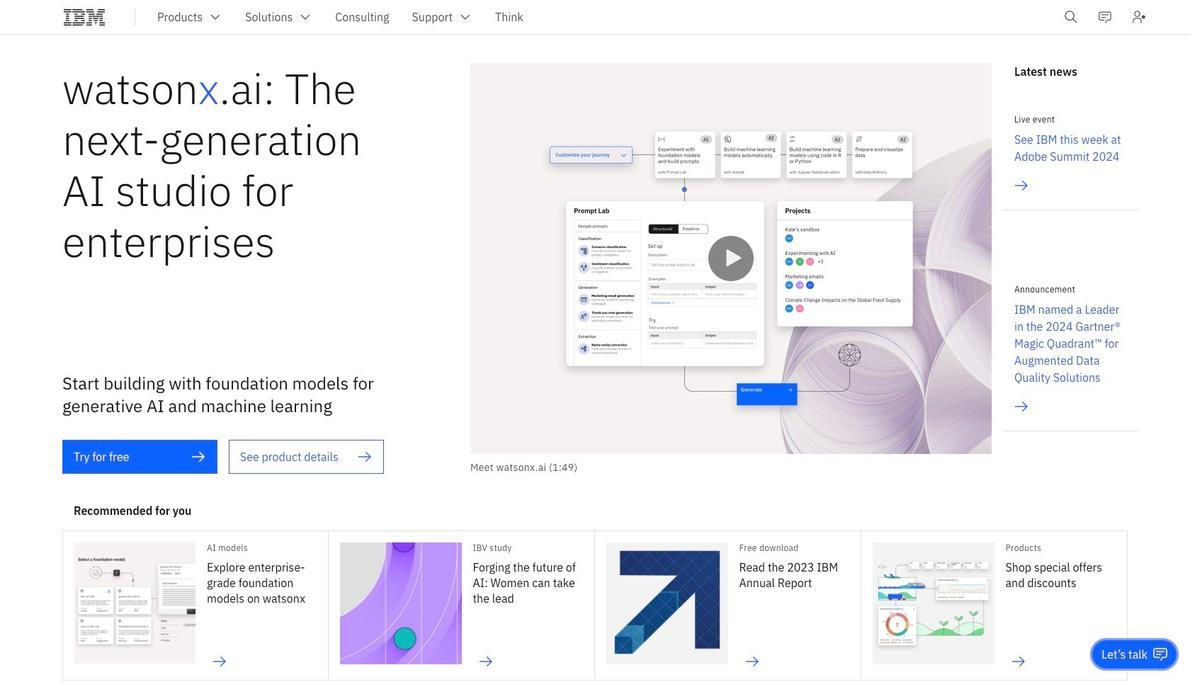 Task type: describe. For each thing, give the bounding box(es) containing it.
let's talk element
[[1102, 647, 1148, 663]]



